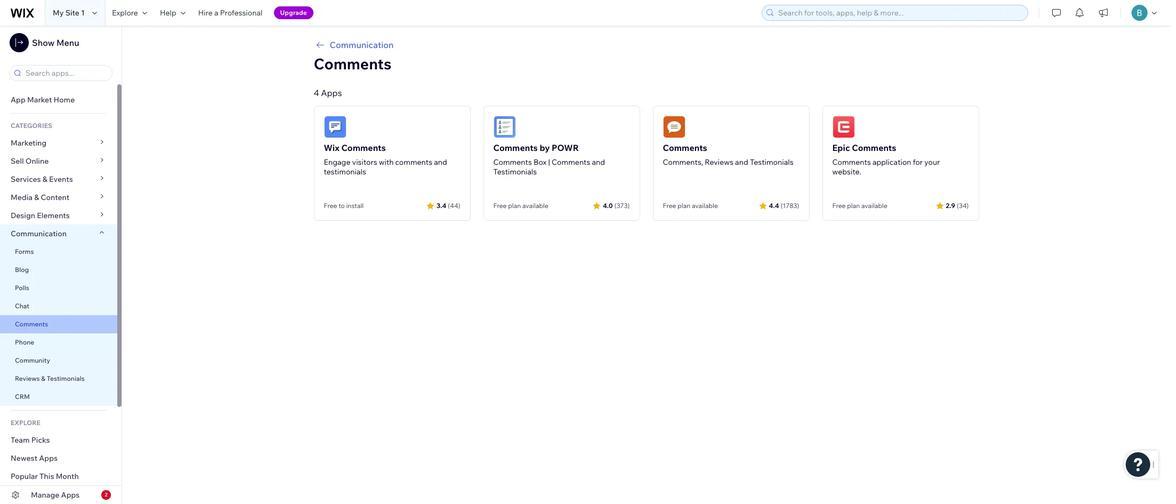 Task type: locate. For each thing, give the bounding box(es) containing it.
events
[[49, 174, 73, 184]]

2 horizontal spatial free plan available
[[833, 202, 888, 210]]

testimonials left |
[[494, 167, 537, 177]]

free for comments by powr
[[494, 202, 507, 210]]

free plan available down comments,
[[663, 202, 718, 210]]

1 horizontal spatial apps
[[61, 490, 80, 500]]

apps right 4 at the left top of page
[[321, 87, 342, 98]]

1 and from the left
[[434, 157, 447, 167]]

3 free plan available from the left
[[833, 202, 888, 210]]

communication link
[[314, 38, 980, 51], [0, 225, 117, 243]]

3.4
[[437, 201, 447, 209]]

reviews
[[705, 157, 734, 167], [15, 374, 40, 382]]

manage
[[31, 490, 59, 500]]

available down comments,
[[692, 202, 718, 210]]

1 available from the left
[[523, 202, 549, 210]]

engage
[[324, 157, 351, 167]]

free right "(44)" on the left of the page
[[494, 202, 507, 210]]

2 vertical spatial apps
[[61, 490, 80, 500]]

free left to
[[324, 202, 337, 210]]

1 horizontal spatial reviews
[[705, 157, 734, 167]]

your
[[925, 157, 941, 167]]

1 horizontal spatial plan
[[678, 202, 691, 210]]

popular
[[11, 472, 38, 481]]

(1783)
[[781, 201, 800, 209]]

website.
[[833, 167, 862, 177]]

apps up this in the bottom left of the page
[[39, 453, 58, 463]]

newest apps
[[11, 453, 58, 463]]

hire a professional link
[[192, 0, 269, 26]]

0 horizontal spatial communication
[[11, 229, 68, 238]]

blog
[[15, 266, 29, 274]]

0 horizontal spatial plan
[[508, 202, 521, 210]]

plan for powr
[[508, 202, 521, 210]]

reviews & testimonials
[[15, 374, 85, 382]]

plan
[[508, 202, 521, 210], [678, 202, 691, 210], [848, 202, 860, 210]]

comments,
[[663, 157, 704, 167]]

apps inside "link"
[[39, 453, 58, 463]]

0 vertical spatial communication link
[[314, 38, 980, 51]]

box
[[534, 157, 547, 167]]

app market home link
[[0, 91, 117, 109]]

0 vertical spatial reviews
[[705, 157, 734, 167]]

1 plan from the left
[[508, 202, 521, 210]]

4 free from the left
[[833, 202, 846, 210]]

0 horizontal spatial and
[[434, 157, 447, 167]]

1 horizontal spatial and
[[592, 157, 605, 167]]

(34)
[[957, 201, 969, 209]]

1 vertical spatial communication
[[11, 229, 68, 238]]

1 horizontal spatial free plan available
[[663, 202, 718, 210]]

2 free from the left
[[494, 202, 507, 210]]

crm link
[[0, 388, 117, 406]]

available down application at the right of page
[[862, 202, 888, 210]]

4.4 (1783)
[[769, 201, 800, 209]]

1 free plan available from the left
[[494, 202, 549, 210]]

and inside wix comments engage visitors with comments and testimonials
[[434, 157, 447, 167]]

and inside comments comments, reviews and testimonials
[[736, 157, 749, 167]]

comments
[[314, 54, 392, 73], [342, 142, 386, 153], [494, 142, 538, 153], [663, 142, 708, 153], [852, 142, 897, 153], [494, 157, 532, 167], [552, 157, 591, 167], [833, 157, 871, 167], [15, 320, 48, 328]]

1 horizontal spatial communication
[[330, 39, 394, 50]]

0 vertical spatial apps
[[321, 87, 342, 98]]

available down box in the top left of the page
[[523, 202, 549, 210]]

1 vertical spatial apps
[[39, 453, 58, 463]]

crm
[[15, 393, 30, 401]]

free down the website.
[[833, 202, 846, 210]]

3 free from the left
[[663, 202, 677, 210]]

(44)
[[448, 201, 461, 209]]

month
[[56, 472, 79, 481]]

free down comments,
[[663, 202, 677, 210]]

comments by powr comments box | comments and testimonials
[[494, 142, 605, 177]]

blog link
[[0, 261, 117, 279]]

3 plan from the left
[[848, 202, 860, 210]]

1 vertical spatial &
[[34, 193, 39, 202]]

2 available from the left
[[692, 202, 718, 210]]

0 horizontal spatial reviews
[[15, 374, 40, 382]]

comments down epic
[[833, 157, 871, 167]]

1 vertical spatial reviews
[[15, 374, 40, 382]]

media
[[11, 193, 33, 202]]

wix comments logo image
[[324, 116, 346, 138]]

available
[[523, 202, 549, 210], [692, 202, 718, 210], [862, 202, 888, 210]]

sell
[[11, 156, 24, 166]]

2
[[105, 491, 108, 498]]

manage apps
[[31, 490, 80, 500]]

comments inside "link"
[[15, 320, 48, 328]]

2 horizontal spatial apps
[[321, 87, 342, 98]]

2 horizontal spatial testimonials
[[750, 157, 794, 167]]

plan for reviews
[[678, 202, 691, 210]]

free plan available down box in the top left of the page
[[494, 202, 549, 210]]

1 vertical spatial communication link
[[0, 225, 117, 243]]

& for testimonials
[[41, 374, 45, 382]]

& right media
[[34, 193, 39, 202]]

services & events link
[[0, 170, 117, 188]]

picks
[[31, 435, 50, 445]]

1 free from the left
[[324, 202, 337, 210]]

free
[[324, 202, 337, 210], [494, 202, 507, 210], [663, 202, 677, 210], [833, 202, 846, 210]]

comments down comments by powr logo in the top left of the page
[[494, 142, 538, 153]]

testimonials down community link
[[47, 374, 85, 382]]

design
[[11, 211, 35, 220]]

0 horizontal spatial testimonials
[[47, 374, 85, 382]]

2 horizontal spatial and
[[736, 157, 749, 167]]

comments inside comments comments, reviews and testimonials
[[663, 142, 708, 153]]

with
[[379, 157, 394, 167]]

newest
[[11, 453, 37, 463]]

wix comments engage visitors with comments and testimonials
[[324, 142, 447, 177]]

free plan available down the website.
[[833, 202, 888, 210]]

3 and from the left
[[736, 157, 749, 167]]

comments up phone on the bottom left of the page
[[15, 320, 48, 328]]

& left the events
[[43, 174, 47, 184]]

popular this month link
[[0, 467, 117, 485]]

visitors
[[352, 157, 377, 167]]

1 horizontal spatial testimonials
[[494, 167, 537, 177]]

Search apps... field
[[22, 66, 109, 81]]

4.4
[[769, 201, 780, 209]]

2 free plan available from the left
[[663, 202, 718, 210]]

to
[[339, 202, 345, 210]]

3 available from the left
[[862, 202, 888, 210]]

comments up comments,
[[663, 142, 708, 153]]

popular this month
[[11, 472, 79, 481]]

2 horizontal spatial available
[[862, 202, 888, 210]]

communication
[[330, 39, 394, 50], [11, 229, 68, 238]]

epic
[[833, 142, 851, 153]]

2 horizontal spatial plan
[[848, 202, 860, 210]]

2 plan from the left
[[678, 202, 691, 210]]

marketing link
[[0, 134, 117, 152]]

reviews up crm
[[15, 374, 40, 382]]

free plan available
[[494, 202, 549, 210], [663, 202, 718, 210], [833, 202, 888, 210]]

2.9 (34)
[[947, 201, 969, 209]]

reviews right comments,
[[705, 157, 734, 167]]

1 horizontal spatial communication link
[[314, 38, 980, 51]]

2 vertical spatial &
[[41, 374, 45, 382]]

comments inside wix comments engage visitors with comments and testimonials
[[342, 142, 386, 153]]

apps down "month"
[[61, 490, 80, 500]]

show
[[32, 37, 55, 48]]

and
[[434, 157, 447, 167], [592, 157, 605, 167], [736, 157, 749, 167]]

chat
[[15, 302, 29, 310]]

hire a professional
[[198, 8, 263, 18]]

comments
[[396, 157, 433, 167]]

upgrade button
[[274, 6, 314, 19]]

Search for tools, apps, help & more... field
[[776, 5, 1025, 20]]

polls link
[[0, 279, 117, 297]]

wix
[[324, 142, 340, 153]]

&
[[43, 174, 47, 184], [34, 193, 39, 202], [41, 374, 45, 382]]

0 horizontal spatial available
[[523, 202, 549, 210]]

application
[[873, 157, 912, 167]]

0 vertical spatial &
[[43, 174, 47, 184]]

testimonials up 4.4
[[750, 157, 794, 167]]

epic comments comments application for your website.
[[833, 142, 941, 177]]

2 and from the left
[[592, 157, 605, 167]]

site
[[65, 8, 79, 18]]

0 horizontal spatial apps
[[39, 453, 58, 463]]

1 horizontal spatial available
[[692, 202, 718, 210]]

upgrade
[[280, 9, 307, 17]]

& down community
[[41, 374, 45, 382]]

& for events
[[43, 174, 47, 184]]

forms
[[15, 247, 34, 255]]

testimonials inside comments comments, reviews and testimonials
[[750, 157, 794, 167]]

install
[[346, 202, 364, 210]]

services
[[11, 174, 41, 184]]

0 horizontal spatial free plan available
[[494, 202, 549, 210]]

sidebar element
[[0, 26, 122, 504]]

my
[[53, 8, 64, 18]]

comments up 'visitors'
[[342, 142, 386, 153]]



Task type: describe. For each thing, give the bounding box(es) containing it.
market
[[27, 95, 52, 105]]

powr
[[552, 142, 579, 153]]

phone link
[[0, 333, 117, 352]]

and inside comments by powr comments box | comments and testimonials
[[592, 157, 605, 167]]

comments link
[[0, 315, 117, 333]]

team picks
[[11, 435, 50, 445]]

available for reviews
[[692, 202, 718, 210]]

marketing
[[11, 138, 47, 148]]

content
[[41, 193, 69, 202]]

4.0
[[603, 201, 613, 209]]

reviews inside sidebar element
[[15, 374, 40, 382]]

free plan available for reviews
[[663, 202, 718, 210]]

forms link
[[0, 243, 117, 261]]

for
[[914, 157, 923, 167]]

a
[[214, 8, 218, 18]]

media & content
[[11, 193, 69, 202]]

community link
[[0, 352, 117, 370]]

menu
[[56, 37, 79, 48]]

phone
[[15, 338, 34, 346]]

4 apps
[[314, 87, 342, 98]]

show menu
[[32, 37, 79, 48]]

my site 1
[[53, 8, 85, 18]]

comments left box in the top left of the page
[[494, 157, 532, 167]]

plan for comments
[[848, 202, 860, 210]]

testimonials
[[324, 167, 366, 177]]

team
[[11, 435, 30, 445]]

categories
[[11, 122, 52, 130]]

elements
[[37, 211, 70, 220]]

available for powr
[[523, 202, 549, 210]]

testimonials inside sidebar element
[[47, 374, 85, 382]]

free plan available for comments
[[833, 202, 888, 210]]

4
[[314, 87, 319, 98]]

comments by powr logo image
[[494, 116, 516, 138]]

services & events
[[11, 174, 73, 184]]

testimonials inside comments by powr comments box | comments and testimonials
[[494, 167, 537, 177]]

3.4 (44)
[[437, 201, 461, 209]]

help
[[160, 8, 176, 18]]

free for comments
[[663, 202, 677, 210]]

epic comments logo image
[[833, 116, 855, 138]]

hire
[[198, 8, 213, 18]]

reviews & testimonials link
[[0, 370, 117, 388]]

media & content link
[[0, 188, 117, 206]]

free plan available for powr
[[494, 202, 549, 210]]

free for wix comments
[[324, 202, 337, 210]]

explore
[[112, 8, 138, 18]]

professional
[[220, 8, 263, 18]]

apps for newest apps
[[39, 453, 58, 463]]

0 vertical spatial communication
[[330, 39, 394, 50]]

|
[[549, 157, 550, 167]]

sell online link
[[0, 152, 117, 170]]

comments down powr
[[552, 157, 591, 167]]

newest apps link
[[0, 449, 117, 467]]

comments logo image
[[663, 116, 686, 138]]

0 horizontal spatial communication link
[[0, 225, 117, 243]]

community
[[15, 356, 50, 364]]

comments comments, reviews and testimonials
[[663, 142, 794, 167]]

apps for 4 apps
[[321, 87, 342, 98]]

app
[[11, 95, 26, 105]]

chat link
[[0, 297, 117, 315]]

online
[[25, 156, 49, 166]]

by
[[540, 142, 550, 153]]

polls
[[15, 284, 29, 292]]

1
[[81, 8, 85, 18]]

help button
[[154, 0, 192, 26]]

design elements link
[[0, 206, 117, 225]]

comments up application at the right of page
[[852, 142, 897, 153]]

this
[[39, 472, 54, 481]]

home
[[54, 95, 75, 105]]

reviews inside comments comments, reviews and testimonials
[[705, 157, 734, 167]]

4.0 (373)
[[603, 201, 630, 209]]

communication inside sidebar element
[[11, 229, 68, 238]]

free for epic comments
[[833, 202, 846, 210]]

design elements
[[11, 211, 70, 220]]

available for comments
[[862, 202, 888, 210]]

2.9
[[947, 201, 956, 209]]

team picks link
[[0, 431, 117, 449]]

(373)
[[615, 201, 630, 209]]

explore
[[11, 419, 41, 427]]

sell online
[[11, 156, 49, 166]]

apps for manage apps
[[61, 490, 80, 500]]

& for content
[[34, 193, 39, 202]]

comments up 4 apps
[[314, 54, 392, 73]]



Task type: vqa. For each thing, say whether or not it's contained in the screenshot.


